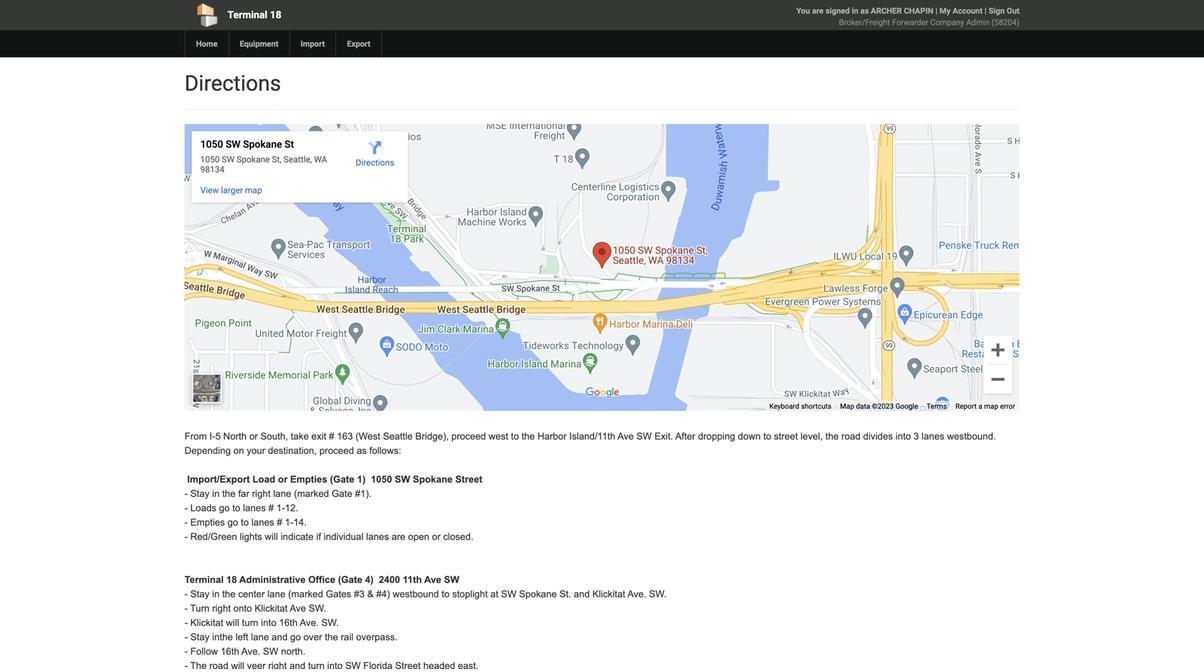 Task type: describe. For each thing, give the bounding box(es) containing it.
1 vertical spatial ave
[[424, 574, 442, 585]]

3 stay from the top
[[190, 632, 210, 643]]

to up lights at the bottom left of page
[[241, 517, 249, 528]]

follows:
[[370, 445, 401, 456]]

18 for terminal 18
[[270, 9, 282, 21]]

i-
[[210, 431, 215, 442]]

as inside you are signed in as archer chapin | my account | sign out broker/freight forwarder company admin (58204)
[[861, 6, 869, 15]]

chapin
[[904, 6, 934, 15]]

go inside terminal 18 administrative office (gate 4)  2400 11th ave sw - stay in the center lane (marked gates #3 & #4) westbound to stoplight at sw spokane st. and klickitat ave. sw. - turn right onto klickitat ave sw. - klickitat will turn into 16th ave. sw. - stay inthe left lane and go over the rail overpass. - follow 16th ave. sw north.
[[290, 632, 301, 643]]

sw left north. on the bottom of the page
[[263, 646, 279, 657]]

terminal for terminal 18 administrative office (gate 4)  2400 11th ave sw - stay in the center lane (marked gates #3 & #4) westbound to stoplight at sw spokane st. and klickitat ave. sw. - turn right onto klickitat ave sw. - klickitat will turn into 16th ave. sw. - stay inthe left lane and go over the rail overpass. - follow 16th ave. sw north.
[[185, 574, 224, 585]]

1050
[[371, 474, 392, 485]]

0 horizontal spatial #
[[269, 503, 274, 513]]

your
[[247, 445, 265, 456]]

1 horizontal spatial or
[[278, 474, 288, 485]]

on
[[234, 445, 244, 456]]

0 vertical spatial proceed
[[452, 431, 486, 442]]

forwarder
[[893, 18, 929, 27]]

north
[[223, 431, 247, 442]]

home link
[[185, 30, 228, 57]]

center
[[238, 589, 265, 599]]

(marked inside import/export load or empties (gate 1)  1050 sw spokane street - stay in the far right lane (marked gate #1). - loads go to lanes # 1-12. - empties go to lanes # 1-14. - red/green lights will indicate if individual lanes are open or closed.
[[294, 488, 329, 499]]

0 vertical spatial sw.
[[649, 589, 667, 599]]

spokane inside import/export load or empties (gate 1)  1050 sw spokane street - stay in the far right lane (marked gate #1). - loads go to lanes # 1-12. - empties go to lanes # 1-14. - red/green lights will indicate if individual lanes are open or closed.
[[413, 474, 453, 485]]

5 - from the top
[[185, 589, 188, 599]]

spokane inside terminal 18 administrative office (gate 4)  2400 11th ave sw - stay in the center lane (marked gates #3 & #4) westbound to stoplight at sw spokane st. and klickitat ave. sw. - turn right onto klickitat ave sw. - klickitat will turn into 16th ave. sw. - stay inthe left lane and go over the rail overpass. - follow 16th ave. sw north.
[[519, 589, 557, 599]]

lanes right individual
[[366, 531, 389, 542]]

1 horizontal spatial empties
[[290, 474, 328, 485]]

my
[[940, 6, 951, 15]]

11th
[[403, 574, 422, 585]]

# inside from i-5 north or south, take exit # 163 (west seattle bridge), proceed west to the harbor island/11th ave sw exit. after dropping down to street level, the road divides into 3 lanes westbound. depending on your destination, proceed as follows:
[[329, 431, 334, 442]]

lane inside import/export load or empties (gate 1)  1050 sw spokane street - stay in the far right lane (marked gate #1). - loads go to lanes # 1-12. - empties go to lanes # 1-14. - red/green lights will indicate if individual lanes are open or closed.
[[273, 488, 291, 499]]

2400
[[379, 574, 400, 585]]

indicate
[[281, 531, 314, 542]]

to inside terminal 18 administrative office (gate 4)  2400 11th ave sw - stay in the center lane (marked gates #3 & #4) westbound to stoplight at sw spokane st. and klickitat ave. sw. - turn right onto klickitat ave sw. - klickitat will turn into 16th ave. sw. - stay inthe left lane and go over the rail overpass. - follow 16th ave. sw north.
[[442, 589, 450, 599]]

exit
[[312, 431, 327, 442]]

from i-5 north or south, take exit # 163 (west seattle bridge), proceed west to the harbor island/11th ave sw exit. after dropping down to street level, the road divides into 3 lanes westbound. depending on your destination, proceed as follows:
[[185, 431, 997, 456]]

turn
[[242, 617, 258, 628]]

street
[[456, 474, 483, 485]]

1 vertical spatial ave.
[[300, 617, 319, 628]]

are inside import/export load or empties (gate 1)  1050 sw spokane street - stay in the far right lane (marked gate #1). - loads go to lanes # 1-12. - empties go to lanes # 1-14. - red/green lights will indicate if individual lanes are open or closed.
[[392, 531, 406, 542]]

you are signed in as archer chapin | my account | sign out broker/freight forwarder company admin (58204)
[[797, 6, 1020, 27]]

are inside you are signed in as archer chapin | my account | sign out broker/freight forwarder company admin (58204)
[[813, 6, 824, 15]]

(gate for #3
[[338, 574, 363, 585]]

stoplight
[[452, 589, 488, 599]]

equipment
[[240, 39, 279, 48]]

road
[[842, 431, 861, 442]]

archer
[[871, 6, 902, 15]]

overpass.
[[356, 632, 398, 643]]

exit.
[[655, 431, 673, 442]]

import/export load or empties (gate 1)  1050 sw spokane street - stay in the far right lane (marked gate #1). - loads go to lanes # 1-12. - empties go to lanes # 1-14. - red/green lights will indicate if individual lanes are open or closed.
[[185, 474, 483, 542]]

7 - from the top
[[185, 617, 188, 628]]

inthe
[[212, 632, 233, 643]]

westbound
[[393, 589, 439, 599]]

at
[[491, 589, 499, 599]]

far
[[238, 488, 249, 499]]

14.
[[294, 517, 307, 528]]

0 vertical spatial 16th
[[279, 617, 298, 628]]

(marked inside terminal 18 administrative office (gate 4)  2400 11th ave sw - stay in the center lane (marked gates #3 & #4) westbound to stoplight at sw spokane st. and klickitat ave. sw. - turn right onto klickitat ave sw. - klickitat will turn into 16th ave. sw. - stay inthe left lane and go over the rail overpass. - follow 16th ave. sw north.
[[288, 589, 323, 599]]

after
[[676, 431, 696, 442]]

the left road
[[826, 431, 839, 442]]

follow
[[190, 646, 218, 657]]

2 - from the top
[[185, 503, 188, 513]]

destination,
[[268, 445, 317, 456]]

load
[[253, 474, 275, 485]]

9 - from the top
[[185, 646, 188, 657]]

into inside from i-5 north or south, take exit # 163 (west seattle bridge), proceed west to the harbor island/11th ave sw exit. after dropping down to street level, the road divides into 3 lanes westbound. depending on your destination, proceed as follows:
[[896, 431, 912, 442]]

lights
[[240, 531, 262, 542]]

3 - from the top
[[185, 517, 188, 528]]

1 vertical spatial go
[[228, 517, 238, 528]]

will inside import/export load or empties (gate 1)  1050 sw spokane street - stay in the far right lane (marked gate #1). - loads go to lanes # 1-12. - empties go to lanes # 1-14. - red/green lights will indicate if individual lanes are open or closed.
[[265, 531, 278, 542]]

north.
[[281, 646, 306, 657]]

terminal 18
[[228, 9, 282, 21]]

the up onto
[[222, 589, 236, 599]]

&
[[367, 589, 374, 599]]

harbor
[[538, 431, 567, 442]]

equipment link
[[228, 30, 289, 57]]

#1).
[[355, 488, 372, 499]]

if
[[316, 531, 321, 542]]

sign out link
[[989, 6, 1020, 15]]

signed
[[826, 6, 850, 15]]

5
[[215, 431, 221, 442]]

gate
[[332, 488, 353, 499]]

0 horizontal spatial 16th
[[221, 646, 239, 657]]

office
[[308, 574, 336, 585]]

into inside terminal 18 administrative office (gate 4)  2400 11th ave sw - stay in the center lane (marked gates #3 & #4) westbound to stoplight at sw spokane st. and klickitat ave. sw. - turn right onto klickitat ave sw. - klickitat will turn into 16th ave. sw. - stay inthe left lane and go over the rail overpass. - follow 16th ave. sw north.
[[261, 617, 277, 628]]

left
[[236, 632, 248, 643]]

2 horizontal spatial ave.
[[628, 589, 647, 599]]

lanes down far
[[243, 503, 266, 513]]

#4)
[[376, 589, 390, 599]]

level,
[[801, 431, 823, 442]]

import
[[301, 39, 325, 48]]

export link
[[336, 30, 381, 57]]

3
[[914, 431, 919, 442]]

0 vertical spatial 1-
[[277, 503, 285, 513]]

closed.
[[443, 531, 474, 542]]

home
[[196, 39, 218, 48]]

depending
[[185, 445, 231, 456]]

from
[[185, 431, 207, 442]]



Task type: vqa. For each thing, say whether or not it's contained in the screenshot.
#
yes



Task type: locate. For each thing, give the bounding box(es) containing it.
directions
[[185, 71, 281, 96]]

gates
[[326, 589, 351, 599]]

the inside import/export load or empties (gate 1)  1050 sw spokane street - stay in the far right lane (marked gate #1). - loads go to lanes # 1-12. - empties go to lanes # 1-14. - red/green lights will indicate if individual lanes are open or closed.
[[222, 488, 236, 499]]

1 vertical spatial empties
[[190, 517, 225, 528]]

16th up north. on the bottom of the page
[[279, 617, 298, 628]]

sw inside import/export load or empties (gate 1)  1050 sw spokane street - stay in the far right lane (marked gate #1). - loads go to lanes # 1-12. - empties go to lanes # 1-14. - red/green lights will indicate if individual lanes are open or closed.
[[395, 474, 410, 485]]

1 horizontal spatial #
[[277, 517, 282, 528]]

ave up over
[[290, 603, 306, 614]]

1 horizontal spatial are
[[813, 6, 824, 15]]

1 horizontal spatial right
[[252, 488, 271, 499]]

1 vertical spatial 1-
[[285, 517, 294, 528]]

red/green
[[190, 531, 237, 542]]

(gate for gate
[[330, 474, 355, 485]]

(gate up #3
[[338, 574, 363, 585]]

0 vertical spatial (marked
[[294, 488, 329, 499]]

into right the turn
[[261, 617, 277, 628]]

out
[[1007, 6, 1020, 15]]

sw
[[637, 431, 652, 442], [395, 474, 410, 485], [444, 574, 460, 585], [501, 589, 517, 599], [263, 646, 279, 657]]

import link
[[289, 30, 336, 57]]

south,
[[261, 431, 288, 442]]

1 vertical spatial are
[[392, 531, 406, 542]]

1 vertical spatial right
[[212, 603, 231, 614]]

lanes up lights at the bottom left of page
[[252, 517, 274, 528]]

proceed
[[452, 431, 486, 442], [320, 445, 354, 456]]

individual
[[324, 531, 364, 542]]

2 vertical spatial go
[[290, 632, 301, 643]]

1 vertical spatial into
[[261, 617, 277, 628]]

0 vertical spatial (gate
[[330, 474, 355, 485]]

account
[[953, 6, 983, 15]]

#3
[[354, 589, 365, 599]]

2 horizontal spatial or
[[432, 531, 441, 542]]

1 vertical spatial lane
[[268, 589, 286, 599]]

0 horizontal spatial and
[[272, 632, 288, 643]]

18 for terminal 18 administrative office (gate 4)  2400 11th ave sw - stay in the center lane (marked gates #3 & #4) westbound to stoplight at sw spokane st. and klickitat ave. sw. - turn right onto klickitat ave sw. - klickitat will turn into 16th ave. sw. - stay inthe left lane and go over the rail overpass. - follow 16th ave. sw north.
[[226, 574, 237, 585]]

will
[[265, 531, 278, 542], [226, 617, 239, 628]]

go
[[219, 503, 230, 513], [228, 517, 238, 528], [290, 632, 301, 643]]

klickitat right st.
[[593, 589, 626, 599]]

0 horizontal spatial ave.
[[242, 646, 260, 657]]

2 vertical spatial lane
[[251, 632, 269, 643]]

2 vertical spatial #
[[277, 517, 282, 528]]

sw inside from i-5 north or south, take exit # 163 (west seattle bridge), proceed west to the harbor island/11th ave sw exit. after dropping down to street level, the road divides into 3 lanes westbound. depending on your destination, proceed as follows:
[[637, 431, 652, 442]]

6 - from the top
[[185, 603, 188, 614]]

4 - from the top
[[185, 531, 188, 542]]

sw up stoplight
[[444, 574, 460, 585]]

down
[[738, 431, 761, 442]]

will up left
[[226, 617, 239, 628]]

stay for import/export
[[190, 488, 210, 499]]

in
[[852, 6, 859, 15], [212, 488, 220, 499], [212, 589, 220, 599]]

2 vertical spatial klickitat
[[190, 617, 223, 628]]

to down far
[[232, 503, 240, 513]]

2 vertical spatial stay
[[190, 632, 210, 643]]

rail
[[341, 632, 354, 643]]

1 - from the top
[[185, 488, 188, 499]]

stay
[[190, 488, 210, 499], [190, 589, 210, 599], [190, 632, 210, 643]]

and up north. on the bottom of the page
[[272, 632, 288, 643]]

1 horizontal spatial spokane
[[519, 589, 557, 599]]

ave right "island/11th"
[[618, 431, 634, 442]]

the left 'harbor'
[[522, 431, 535, 442]]

0 vertical spatial #
[[329, 431, 334, 442]]

in inside you are signed in as archer chapin | my account | sign out broker/freight forwarder company admin (58204)
[[852, 6, 859, 15]]

(gate inside terminal 18 administrative office (gate 4)  2400 11th ave sw - stay in the center lane (marked gates #3 & #4) westbound to stoplight at sw spokane st. and klickitat ave. sw. - turn right onto klickitat ave sw. - klickitat will turn into 16th ave. sw. - stay inthe left lane and go over the rail overpass. - follow 16th ave. sw north.
[[338, 574, 363, 585]]

terminal 18 link
[[185, 0, 520, 30]]

0 vertical spatial ave.
[[628, 589, 647, 599]]

2 vertical spatial or
[[432, 531, 441, 542]]

1 vertical spatial as
[[357, 445, 367, 456]]

empties
[[290, 474, 328, 485], [190, 517, 225, 528]]

0 horizontal spatial spokane
[[413, 474, 453, 485]]

in for terminal 18 administrative office (gate 4)  2400 11th ave sw - stay in the center lane (marked gates #3 & #4) westbound to stoplight at sw spokane st. and klickitat ave. sw. - turn right onto klickitat ave sw. - klickitat will turn into 16th ave. sw. - stay inthe left lane and go over the rail overpass. - follow 16th ave. sw north.
[[212, 589, 220, 599]]

sw right at
[[501, 589, 517, 599]]

klickitat down center
[[255, 603, 288, 614]]

sw left exit.
[[637, 431, 652, 442]]

klickitat
[[593, 589, 626, 599], [255, 603, 288, 614], [190, 617, 223, 628]]

island/11th
[[570, 431, 616, 442]]

1 horizontal spatial proceed
[[452, 431, 486, 442]]

empties down loads
[[190, 517, 225, 528]]

st.
[[560, 589, 571, 599]]

to left stoplight
[[442, 589, 450, 599]]

go right loads
[[219, 503, 230, 513]]

1 stay from the top
[[190, 488, 210, 499]]

1 vertical spatial klickitat
[[255, 603, 288, 614]]

broker/freight
[[839, 18, 891, 27]]

2 | from the left
[[985, 6, 987, 15]]

divides
[[864, 431, 893, 442]]

1 horizontal spatial into
[[896, 431, 912, 442]]

18 inside terminal 18 administrative office (gate 4)  2400 11th ave sw - stay in the center lane (marked gates #3 & #4) westbound to stoplight at sw spokane st. and klickitat ave. sw. - turn right onto klickitat ave sw. - klickitat will turn into 16th ave. sw. - stay inthe left lane and go over the rail overpass. - follow 16th ave. sw north.
[[226, 574, 237, 585]]

| left sign
[[985, 6, 987, 15]]

are left open
[[392, 531, 406, 542]]

the left far
[[222, 488, 236, 499]]

in left center
[[212, 589, 220, 599]]

0 horizontal spatial 18
[[226, 574, 237, 585]]

ave right 11th
[[424, 574, 442, 585]]

163
[[337, 431, 353, 442]]

1 vertical spatial in
[[212, 488, 220, 499]]

lane up 12.
[[273, 488, 291, 499]]

1 horizontal spatial |
[[985, 6, 987, 15]]

0 horizontal spatial or
[[249, 431, 258, 442]]

18 inside terminal 18 link
[[270, 9, 282, 21]]

0 vertical spatial and
[[574, 589, 590, 599]]

18 up equipment on the top left of the page
[[270, 9, 282, 21]]

2 vertical spatial ave.
[[242, 646, 260, 657]]

1- up indicate
[[277, 503, 285, 513]]

loads
[[190, 503, 217, 513]]

to
[[511, 431, 519, 442], [764, 431, 772, 442], [232, 503, 240, 513], [241, 517, 249, 528], [442, 589, 450, 599]]

(gate inside import/export load or empties (gate 1)  1050 sw spokane street - stay in the far right lane (marked gate #1). - loads go to lanes # 1-12. - empties go to lanes # 1-14. - red/green lights will indicate if individual lanes are open or closed.
[[330, 474, 355, 485]]

lanes right 3
[[922, 431, 945, 442]]

the
[[522, 431, 535, 442], [826, 431, 839, 442], [222, 488, 236, 499], [222, 589, 236, 599], [325, 632, 338, 643]]

ave. right st.
[[628, 589, 647, 599]]

1 vertical spatial or
[[278, 474, 288, 485]]

ave. up over
[[300, 617, 319, 628]]

proceed left west
[[452, 431, 486, 442]]

as down (west
[[357, 445, 367, 456]]

# left 12.
[[269, 503, 274, 513]]

or up your
[[249, 431, 258, 442]]

1 vertical spatial spokane
[[519, 589, 557, 599]]

1 vertical spatial (marked
[[288, 589, 323, 599]]

0 horizontal spatial as
[[357, 445, 367, 456]]

(marked down office
[[288, 589, 323, 599]]

terminal for terminal 18
[[228, 9, 268, 21]]

right left onto
[[212, 603, 231, 614]]

onto
[[234, 603, 252, 614]]

0 vertical spatial terminal
[[228, 9, 268, 21]]

are right you
[[813, 6, 824, 15]]

1 vertical spatial #
[[269, 503, 274, 513]]

ave. down left
[[242, 646, 260, 657]]

0 vertical spatial will
[[265, 531, 278, 542]]

1- down 12.
[[285, 517, 294, 528]]

(gate
[[330, 474, 355, 485], [338, 574, 363, 585]]

0 vertical spatial go
[[219, 503, 230, 513]]

1 | from the left
[[936, 6, 938, 15]]

sw.
[[649, 589, 667, 599], [309, 603, 326, 614], [322, 617, 339, 628]]

1 horizontal spatial terminal
[[228, 9, 268, 21]]

0 horizontal spatial klickitat
[[190, 617, 223, 628]]

18 up onto
[[226, 574, 237, 585]]

or right load
[[278, 474, 288, 485]]

in for import/export load or empties (gate 1)  1050 sw spokane street - stay in the far right lane (marked gate #1). - loads go to lanes # 1-12. - empties go to lanes # 1-14. - red/green lights will indicate if individual lanes are open or closed.
[[212, 488, 220, 499]]

you
[[797, 6, 811, 15]]

lane
[[273, 488, 291, 499], [268, 589, 286, 599], [251, 632, 269, 643]]

# left 14. at the left bottom
[[277, 517, 282, 528]]

westbound.
[[948, 431, 997, 442]]

klickitat down turn
[[190, 617, 223, 628]]

in inside import/export load or empties (gate 1)  1050 sw spokane street - stay in the far right lane (marked gate #1). - loads go to lanes # 1-12. - empties go to lanes # 1-14. - red/green lights will indicate if individual lanes are open or closed.
[[212, 488, 220, 499]]

(58204)
[[992, 18, 1020, 27]]

seattle
[[383, 431, 413, 442]]

export
[[347, 39, 371, 48]]

# right exit
[[329, 431, 334, 442]]

2 stay from the top
[[190, 589, 210, 599]]

|
[[936, 6, 938, 15], [985, 6, 987, 15]]

go up north. on the bottom of the page
[[290, 632, 301, 643]]

0 vertical spatial spokane
[[413, 474, 453, 485]]

2 horizontal spatial ave
[[618, 431, 634, 442]]

12.
[[285, 503, 298, 513]]

2 vertical spatial in
[[212, 589, 220, 599]]

0 horizontal spatial will
[[226, 617, 239, 628]]

spokane left st.
[[519, 589, 557, 599]]

0 vertical spatial lane
[[273, 488, 291, 499]]

(gate up gate
[[330, 474, 355, 485]]

(marked up 12.
[[294, 488, 329, 499]]

stay up turn
[[190, 589, 210, 599]]

1 vertical spatial proceed
[[320, 445, 354, 456]]

2 vertical spatial sw.
[[322, 617, 339, 628]]

1 vertical spatial will
[[226, 617, 239, 628]]

2 horizontal spatial klickitat
[[593, 589, 626, 599]]

west
[[489, 431, 509, 442]]

my account link
[[940, 6, 983, 15]]

ave inside from i-5 north or south, take exit # 163 (west seattle bridge), proceed west to the harbor island/11th ave sw exit. after dropping down to street level, the road divides into 3 lanes westbound. depending on your destination, proceed as follows:
[[618, 431, 634, 442]]

into left 3
[[896, 431, 912, 442]]

0 horizontal spatial |
[[936, 6, 938, 15]]

1 horizontal spatial as
[[861, 6, 869, 15]]

over
[[304, 632, 322, 643]]

administrative
[[239, 574, 306, 585]]

lanes inside from i-5 north or south, take exit # 163 (west seattle bridge), proceed west to the harbor island/11th ave sw exit. after dropping down to street level, the road divides into 3 lanes westbound. depending on your destination, proceed as follows:
[[922, 431, 945, 442]]

8 - from the top
[[185, 632, 188, 643]]

0 vertical spatial 18
[[270, 9, 282, 21]]

18
[[270, 9, 282, 21], [226, 574, 237, 585]]

stay up loads
[[190, 488, 210, 499]]

as up broker/freight
[[861, 6, 869, 15]]

1 vertical spatial 18
[[226, 574, 237, 585]]

1 vertical spatial stay
[[190, 589, 210, 599]]

lane down the turn
[[251, 632, 269, 643]]

0 vertical spatial into
[[896, 431, 912, 442]]

0 horizontal spatial right
[[212, 603, 231, 614]]

(west
[[356, 431, 381, 442]]

1 vertical spatial sw.
[[309, 603, 326, 614]]

1 horizontal spatial will
[[265, 531, 278, 542]]

1 vertical spatial (gate
[[338, 574, 363, 585]]

lane down administrative
[[268, 589, 286, 599]]

1 vertical spatial and
[[272, 632, 288, 643]]

bridge),
[[416, 431, 449, 442]]

stay up follow
[[190, 632, 210, 643]]

stay for terminal
[[190, 589, 210, 599]]

16th down inthe
[[221, 646, 239, 657]]

the left rail
[[325, 632, 338, 643]]

0 vertical spatial or
[[249, 431, 258, 442]]

terminal inside terminal 18 administrative office (gate 4)  2400 11th ave sw - stay in the center lane (marked gates #3 & #4) westbound to stoplight at sw spokane st. and klickitat ave. sw. - turn right onto klickitat ave sw. - klickitat will turn into 16th ave. sw. - stay inthe left lane and go over the rail overpass. - follow 16th ave. sw north.
[[185, 574, 224, 585]]

1 horizontal spatial 18
[[270, 9, 282, 21]]

take
[[291, 431, 309, 442]]

1 vertical spatial 16th
[[221, 646, 239, 657]]

spokane left street
[[413, 474, 453, 485]]

ave.
[[628, 589, 647, 599], [300, 617, 319, 628], [242, 646, 260, 657]]

and right st.
[[574, 589, 590, 599]]

0 vertical spatial as
[[861, 6, 869, 15]]

sign
[[989, 6, 1005, 15]]

2 vertical spatial ave
[[290, 603, 306, 614]]

0 vertical spatial empties
[[290, 474, 328, 485]]

1 horizontal spatial ave.
[[300, 617, 319, 628]]

to right west
[[511, 431, 519, 442]]

are
[[813, 6, 824, 15], [392, 531, 406, 542]]

1 vertical spatial terminal
[[185, 574, 224, 585]]

in inside terminal 18 administrative office (gate 4)  2400 11th ave sw - stay in the center lane (marked gates #3 & #4) westbound to stoplight at sw spokane st. and klickitat ave. sw. - turn right onto klickitat ave sw. - klickitat will turn into 16th ave. sw. - stay inthe left lane and go over the rail overpass. - follow 16th ave. sw north.
[[212, 589, 220, 599]]

in down import/export
[[212, 488, 220, 499]]

as inside from i-5 north or south, take exit # 163 (west seattle bridge), proceed west to the harbor island/11th ave sw exit. after dropping down to street level, the road divides into 3 lanes westbound. depending on your destination, proceed as follows:
[[357, 445, 367, 456]]

dropping
[[698, 431, 736, 442]]

| left my
[[936, 6, 938, 15]]

0 vertical spatial stay
[[190, 488, 210, 499]]

1-
[[277, 503, 285, 513], [285, 517, 294, 528]]

0 vertical spatial right
[[252, 488, 271, 499]]

terminal up equipment link
[[228, 9, 268, 21]]

1 horizontal spatial ave
[[424, 574, 442, 585]]

terminal up turn
[[185, 574, 224, 585]]

2 horizontal spatial #
[[329, 431, 334, 442]]

turn
[[190, 603, 210, 614]]

or right open
[[432, 531, 441, 542]]

right inside import/export load or empties (gate 1)  1050 sw spokane street - stay in the far right lane (marked gate #1). - loads go to lanes # 1-12. - empties go to lanes # 1-14. - red/green lights will indicate if individual lanes are open or closed.
[[252, 488, 271, 499]]

company
[[931, 18, 965, 27]]

0 vertical spatial are
[[813, 6, 824, 15]]

1 horizontal spatial 16th
[[279, 617, 298, 628]]

0 vertical spatial klickitat
[[593, 589, 626, 599]]

will right lights at the bottom left of page
[[265, 531, 278, 542]]

(marked
[[294, 488, 329, 499], [288, 589, 323, 599]]

go up red/green
[[228, 517, 238, 528]]

proceed down "163"
[[320, 445, 354, 456]]

0 horizontal spatial empties
[[190, 517, 225, 528]]

to right down
[[764, 431, 772, 442]]

1 horizontal spatial klickitat
[[255, 603, 288, 614]]

will inside terminal 18 administrative office (gate 4)  2400 11th ave sw - stay in the center lane (marked gates #3 & #4) westbound to stoplight at sw spokane st. and klickitat ave. sw. - turn right onto klickitat ave sw. - klickitat will turn into 16th ave. sw. - stay inthe left lane and go over the rail overpass. - follow 16th ave. sw north.
[[226, 617, 239, 628]]

0 horizontal spatial terminal
[[185, 574, 224, 585]]

or
[[249, 431, 258, 442], [278, 474, 288, 485], [432, 531, 441, 542]]

0 vertical spatial ave
[[618, 431, 634, 442]]

right inside terminal 18 administrative office (gate 4)  2400 11th ave sw - stay in the center lane (marked gates #3 & #4) westbound to stoplight at sw spokane st. and klickitat ave. sw. - turn right onto klickitat ave sw. - klickitat will turn into 16th ave. sw. - stay inthe left lane and go over the rail overpass. - follow 16th ave. sw north.
[[212, 603, 231, 614]]

or inside from i-5 north or south, take exit # 163 (west seattle bridge), proceed west to the harbor island/11th ave sw exit. after dropping down to street level, the road divides into 3 lanes westbound. depending on your destination, proceed as follows:
[[249, 431, 258, 442]]

sw right 1050
[[395, 474, 410, 485]]

street
[[774, 431, 798, 442]]

admin
[[967, 18, 990, 27]]

in up broker/freight
[[852, 6, 859, 15]]

right down load
[[252, 488, 271, 499]]

right
[[252, 488, 271, 499], [212, 603, 231, 614]]

0 vertical spatial in
[[852, 6, 859, 15]]

empties down 'destination,'
[[290, 474, 328, 485]]

stay inside import/export load or empties (gate 1)  1050 sw spokane street - stay in the far right lane (marked gate #1). - loads go to lanes # 1-12. - empties go to lanes # 1-14. - red/green lights will indicate if individual lanes are open or closed.
[[190, 488, 210, 499]]

open
[[408, 531, 430, 542]]

terminal 18 administrative office (gate 4)  2400 11th ave sw - stay in the center lane (marked gates #3 & #4) westbound to stoplight at sw spokane st. and klickitat ave. sw. - turn right onto klickitat ave sw. - klickitat will turn into 16th ave. sw. - stay inthe left lane and go over the rail overpass. - follow 16th ave. sw north.
[[185, 574, 667, 657]]

0 horizontal spatial into
[[261, 617, 277, 628]]

0 horizontal spatial are
[[392, 531, 406, 542]]

terminal
[[228, 9, 268, 21], [185, 574, 224, 585]]

1 horizontal spatial and
[[574, 589, 590, 599]]

import/export
[[187, 474, 250, 485]]

0 horizontal spatial ave
[[290, 603, 306, 614]]



